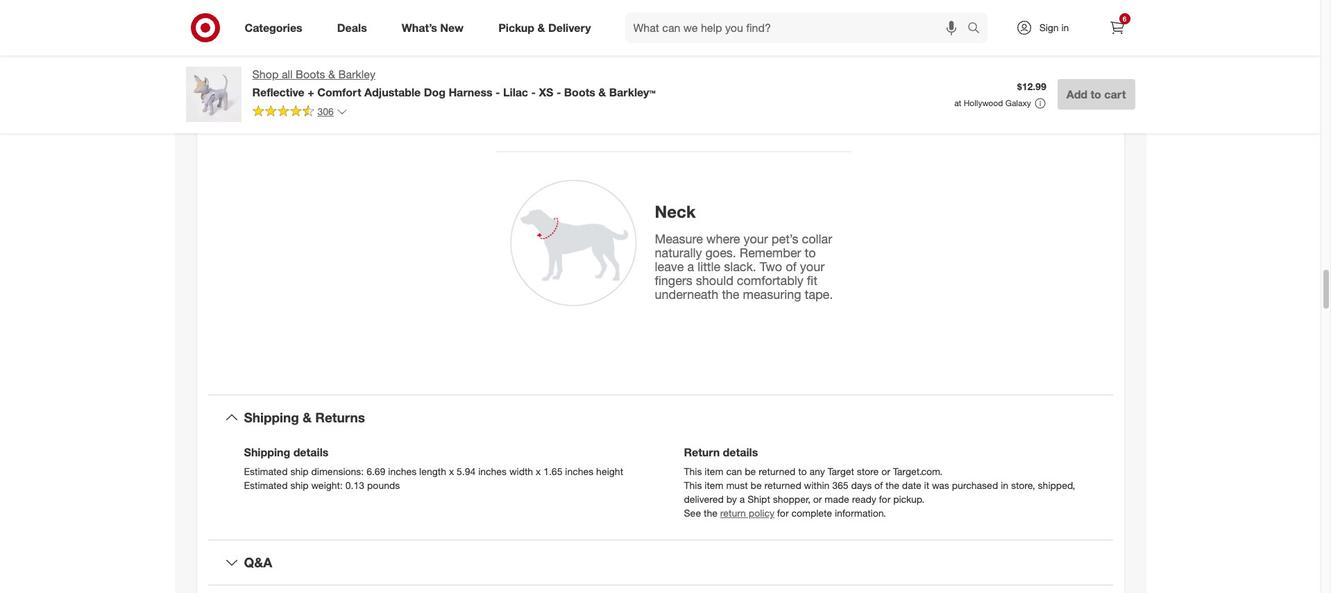 Task type: describe. For each thing, give the bounding box(es) containing it.
days
[[851, 480, 872, 491]]

pounds
[[367, 480, 400, 491]]

1 inches from the left
[[388, 466, 417, 478]]

306
[[318, 105, 334, 117]]

see
[[684, 507, 701, 519]]

within
[[804, 480, 830, 491]]

3 - from the left
[[557, 85, 561, 99]]

must
[[726, 480, 748, 491]]

1 - from the left
[[496, 85, 500, 99]]

cart
[[1104, 87, 1126, 101]]

length
[[419, 466, 446, 478]]

0 vertical spatial the
[[886, 480, 899, 491]]

365
[[832, 480, 849, 491]]

reflective
[[252, 85, 305, 99]]

delivery
[[548, 21, 591, 34]]

shipped,
[[1038, 480, 1075, 491]]

ready
[[852, 494, 876, 505]]

2 ship from the top
[[290, 480, 309, 491]]

by
[[727, 494, 737, 505]]

pickup & delivery
[[498, 21, 591, 34]]

store
[[857, 466, 879, 478]]

lilac
[[503, 85, 528, 99]]

what's
[[402, 21, 437, 34]]

1 vertical spatial or
[[813, 494, 822, 505]]

a
[[740, 494, 745, 505]]

q&a button
[[208, 541, 1113, 585]]

policy
[[749, 507, 775, 519]]

in inside sign in 'link'
[[1062, 22, 1069, 33]]

can
[[726, 466, 742, 478]]

delivered
[[684, 494, 724, 505]]

shopper,
[[773, 494, 811, 505]]

date
[[902, 480, 922, 491]]

6 link
[[1102, 12, 1132, 43]]

sign in
[[1039, 22, 1069, 33]]

of
[[875, 480, 883, 491]]

2 this from the top
[[684, 480, 702, 491]]

add to cart
[[1067, 87, 1126, 101]]

image of reflective + comfort adjustable dog harness - lilac - xs - boots & barkley™ image
[[186, 67, 241, 122]]

target.com.
[[893, 466, 943, 478]]

1 vertical spatial for
[[777, 507, 789, 519]]

dimensions:
[[311, 466, 364, 478]]

1 vertical spatial the
[[704, 507, 718, 519]]

purchased
[[952, 480, 998, 491]]

+
[[308, 85, 314, 99]]

return
[[720, 507, 746, 519]]

0 horizontal spatial boots
[[296, 67, 325, 81]]

shipping details estimated ship dimensions: 6.69 inches length x 5.94 inches width x 1.65 inches height estimated ship weight: 0.13 pounds
[[244, 446, 623, 491]]

shipping & returns button
[[208, 396, 1113, 440]]

1 x from the left
[[449, 466, 454, 478]]

pickup.
[[893, 494, 925, 505]]

deals link
[[325, 12, 384, 43]]

6.69
[[367, 466, 385, 478]]

2 - from the left
[[531, 85, 536, 99]]

xs
[[539, 85, 553, 99]]

0 vertical spatial for
[[879, 494, 891, 505]]

search button
[[961, 12, 994, 46]]

shop all boots & barkley reflective + comfort adjustable dog harness - lilac - xs - boots & barkley™
[[252, 67, 656, 99]]

what's new link
[[390, 12, 481, 43]]

2 x from the left
[[536, 466, 541, 478]]

height
[[596, 466, 623, 478]]

categories
[[245, 21, 302, 34]]

in inside return details this item can be returned to any target store or target.com. this item must be returned within 365 days of the date it was purchased in store, shipped, delivered by a shipt shopper, or made ready for pickup. see the return policy for complete information.
[[1001, 480, 1009, 491]]

shop
[[252, 67, 279, 81]]

1.65
[[544, 466, 563, 478]]

comfort
[[317, 85, 361, 99]]

what's new
[[402, 21, 464, 34]]

3 inches from the left
[[565, 466, 594, 478]]

at hollywood galaxy
[[954, 98, 1031, 108]]



Task type: vqa. For each thing, say whether or not it's contained in the screenshot.
"In" to the bottom
yes



Task type: locate. For each thing, give the bounding box(es) containing it.
adjustable
[[364, 85, 421, 99]]

2 item from the top
[[705, 480, 724, 491]]

any
[[810, 466, 825, 478]]

this
[[684, 466, 702, 478], [684, 480, 702, 491]]

& left barkley™
[[599, 85, 606, 99]]

return
[[684, 446, 720, 460]]

shipping for shipping & returns
[[244, 410, 299, 426]]

details inside return details this item can be returned to any target store or target.com. this item must be returned within 365 days of the date it was purchased in store, shipped, delivered by a shipt shopper, or made ready for pickup. see the return policy for complete information.
[[723, 446, 758, 460]]

2 estimated from the top
[[244, 480, 288, 491]]

sign in link
[[1004, 12, 1091, 43]]

2 horizontal spatial inches
[[565, 466, 594, 478]]

&
[[538, 21, 545, 34], [328, 67, 335, 81], [599, 85, 606, 99], [303, 410, 312, 426]]

new
[[440, 21, 464, 34]]

pickup
[[498, 21, 534, 34]]

item up delivered
[[705, 480, 724, 491]]

weight:
[[311, 480, 343, 491]]

1 horizontal spatial for
[[879, 494, 891, 505]]

add to cart button
[[1058, 79, 1135, 110]]

store,
[[1011, 480, 1035, 491]]

0 vertical spatial be
[[745, 466, 756, 478]]

to right add
[[1091, 87, 1101, 101]]

to left any at the bottom of the page
[[798, 466, 807, 478]]

0 vertical spatial in
[[1062, 22, 1069, 33]]

barkley™
[[609, 85, 656, 99]]

target
[[828, 466, 854, 478]]

search
[[961, 22, 994, 36]]

categories link
[[233, 12, 320, 43]]

returns
[[315, 410, 365, 426]]

306 link
[[252, 105, 348, 121]]

q&a
[[244, 555, 272, 571]]

returned
[[759, 466, 796, 478], [765, 480, 801, 491]]

inches right the 1.65
[[565, 466, 594, 478]]

ship
[[290, 466, 309, 478], [290, 480, 309, 491]]

5.94
[[457, 466, 476, 478]]

in left store,
[[1001, 480, 1009, 491]]

1 shipping from the top
[[244, 410, 299, 426]]

0 horizontal spatial details
[[293, 446, 329, 460]]

1 horizontal spatial or
[[882, 466, 890, 478]]

inches right 5.94
[[478, 466, 507, 478]]

details for return
[[723, 446, 758, 460]]

0 horizontal spatial to
[[798, 466, 807, 478]]

galaxy
[[1006, 98, 1031, 108]]

at
[[954, 98, 962, 108]]

to inside return details this item can be returned to any target store or target.com. this item must be returned within 365 days of the date it was purchased in store, shipped, delivered by a shipt shopper, or made ready for pickup. see the return policy for complete information.
[[798, 466, 807, 478]]

estimated left 'weight:'
[[244, 480, 288, 491]]

harness
[[449, 85, 493, 99]]

hollywood
[[964, 98, 1003, 108]]

$12.99
[[1017, 81, 1046, 92]]

to inside add to cart button
[[1091, 87, 1101, 101]]

shipping
[[244, 410, 299, 426], [244, 446, 290, 460]]

0 vertical spatial to
[[1091, 87, 1101, 101]]

1 item from the top
[[705, 466, 724, 478]]

1 horizontal spatial x
[[536, 466, 541, 478]]

pickup & delivery link
[[487, 12, 608, 43]]

- left lilac
[[496, 85, 500, 99]]

shipping down shipping & returns
[[244, 446, 290, 460]]

What can we help you find? suggestions appear below search field
[[625, 12, 971, 43]]

x
[[449, 466, 454, 478], [536, 466, 541, 478]]

1 vertical spatial returned
[[765, 480, 801, 491]]

estimated down shipping & returns
[[244, 466, 288, 478]]

1 vertical spatial to
[[798, 466, 807, 478]]

& inside the shipping & returns dropdown button
[[303, 410, 312, 426]]

0 vertical spatial or
[[882, 466, 890, 478]]

shipt
[[748, 494, 770, 505]]

- left xs
[[531, 85, 536, 99]]

1 horizontal spatial -
[[531, 85, 536, 99]]

details up can
[[723, 446, 758, 460]]

-
[[496, 85, 500, 99], [531, 85, 536, 99], [557, 85, 561, 99]]

0 vertical spatial estimated
[[244, 466, 288, 478]]

boots up the +
[[296, 67, 325, 81]]

0.13
[[345, 480, 364, 491]]

1 vertical spatial shipping
[[244, 446, 290, 460]]

to
[[1091, 87, 1101, 101], [798, 466, 807, 478]]

all
[[282, 67, 293, 81]]

0 horizontal spatial the
[[704, 507, 718, 519]]

item
[[705, 466, 724, 478], [705, 480, 724, 491]]

0 horizontal spatial -
[[496, 85, 500, 99]]

be
[[745, 466, 756, 478], [751, 480, 762, 491]]

shipping & returns
[[244, 410, 365, 426]]

0 horizontal spatial x
[[449, 466, 454, 478]]

for down "shopper,"
[[777, 507, 789, 519]]

the right 'of'
[[886, 480, 899, 491]]

6
[[1123, 15, 1127, 23]]

- right xs
[[557, 85, 561, 99]]

inches
[[388, 466, 417, 478], [478, 466, 507, 478], [565, 466, 594, 478]]

the down delivered
[[704, 507, 718, 519]]

1 horizontal spatial the
[[886, 480, 899, 491]]

& right pickup
[[538, 21, 545, 34]]

1 vertical spatial estimated
[[244, 480, 288, 491]]

details inside shipping details estimated ship dimensions: 6.69 inches length x 5.94 inches width x 1.65 inches height estimated ship weight: 0.13 pounds
[[293, 446, 329, 460]]

0 horizontal spatial in
[[1001, 480, 1009, 491]]

estimated
[[244, 466, 288, 478], [244, 480, 288, 491]]

ship left "dimensions:"
[[290, 466, 309, 478]]

details up "dimensions:"
[[293, 446, 329, 460]]

x left the 1.65
[[536, 466, 541, 478]]

1 horizontal spatial to
[[1091, 87, 1101, 101]]

for
[[879, 494, 891, 505], [777, 507, 789, 519]]

0 horizontal spatial or
[[813, 494, 822, 505]]

1 vertical spatial in
[[1001, 480, 1009, 491]]

barkley
[[338, 67, 376, 81]]

be right can
[[745, 466, 756, 478]]

or up 'of'
[[882, 466, 890, 478]]

1 horizontal spatial in
[[1062, 22, 1069, 33]]

ship left 'weight:'
[[290, 480, 309, 491]]

return policy link
[[720, 507, 775, 519]]

1 vertical spatial boots
[[564, 85, 595, 99]]

in
[[1062, 22, 1069, 33], [1001, 480, 1009, 491]]

for down 'of'
[[879, 494, 891, 505]]

& up comfort
[[328, 67, 335, 81]]

1 this from the top
[[684, 466, 702, 478]]

0 vertical spatial boots
[[296, 67, 325, 81]]

the
[[886, 480, 899, 491], [704, 507, 718, 519]]

1 horizontal spatial boots
[[564, 85, 595, 99]]

shipping inside shipping details estimated ship dimensions: 6.69 inches length x 5.94 inches width x 1.65 inches height estimated ship weight: 0.13 pounds
[[244, 446, 290, 460]]

0 vertical spatial item
[[705, 466, 724, 478]]

details for shipping
[[293, 446, 329, 460]]

inches up pounds
[[388, 466, 417, 478]]

0 horizontal spatial for
[[777, 507, 789, 519]]

1 vertical spatial ship
[[290, 480, 309, 491]]

dog
[[424, 85, 446, 99]]

1 estimated from the top
[[244, 466, 288, 478]]

0 horizontal spatial inches
[[388, 466, 417, 478]]

1 vertical spatial this
[[684, 480, 702, 491]]

0 vertical spatial returned
[[759, 466, 796, 478]]

complete
[[792, 507, 832, 519]]

shipping left returns
[[244, 410, 299, 426]]

this up delivered
[[684, 480, 702, 491]]

1 horizontal spatial details
[[723, 446, 758, 460]]

2 shipping from the top
[[244, 446, 290, 460]]

add
[[1067, 87, 1088, 101]]

return details this item can be returned to any target store or target.com. this item must be returned within 365 days of the date it was purchased in store, shipped, delivered by a shipt shopper, or made ready for pickup. see the return policy for complete information.
[[684, 446, 1075, 519]]

boots right xs
[[564, 85, 595, 99]]

it
[[924, 480, 929, 491]]

sign
[[1039, 22, 1059, 33]]

& inside pickup & delivery link
[[538, 21, 545, 34]]

shipping inside dropdown button
[[244, 410, 299, 426]]

0 vertical spatial ship
[[290, 466, 309, 478]]

2 details from the left
[[723, 446, 758, 460]]

item left can
[[705, 466, 724, 478]]

0 vertical spatial this
[[684, 466, 702, 478]]

width
[[509, 466, 533, 478]]

1 horizontal spatial inches
[[478, 466, 507, 478]]

this down return
[[684, 466, 702, 478]]

1 vertical spatial be
[[751, 480, 762, 491]]

shipping for shipping details estimated ship dimensions: 6.69 inches length x 5.94 inches width x 1.65 inches height estimated ship weight: 0.13 pounds
[[244, 446, 290, 460]]

be up the shipt
[[751, 480, 762, 491]]

1 vertical spatial item
[[705, 480, 724, 491]]

1 ship from the top
[[290, 466, 309, 478]]

0 vertical spatial shipping
[[244, 410, 299, 426]]

in right sign
[[1062, 22, 1069, 33]]

information.
[[835, 507, 886, 519]]

or down the within
[[813, 494, 822, 505]]

2 horizontal spatial -
[[557, 85, 561, 99]]

1 details from the left
[[293, 446, 329, 460]]

deals
[[337, 21, 367, 34]]

2 inches from the left
[[478, 466, 507, 478]]

made
[[825, 494, 849, 505]]

was
[[932, 480, 949, 491]]

x left 5.94
[[449, 466, 454, 478]]

& left returns
[[303, 410, 312, 426]]



